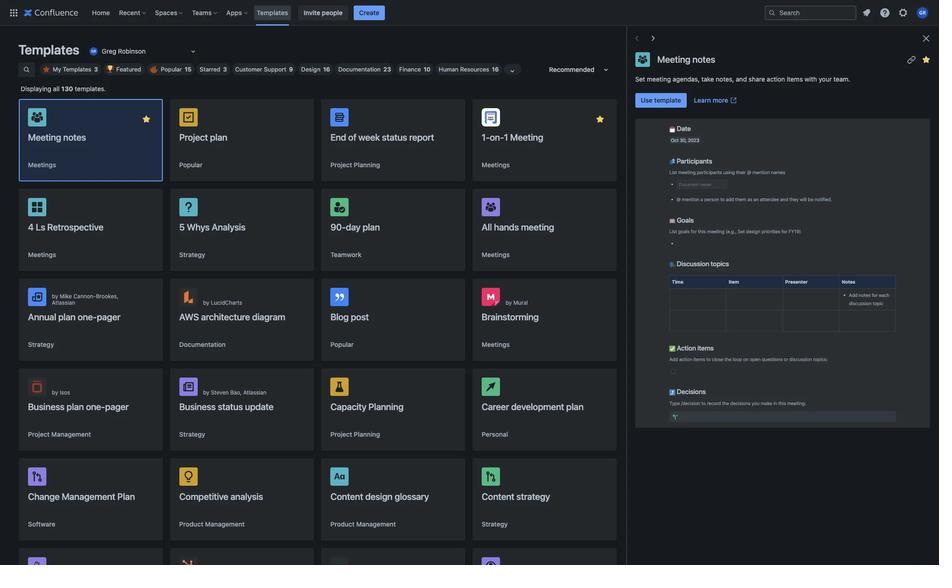 Task type: locate. For each thing, give the bounding box(es) containing it.
popular button down the blog
[[330, 340, 354, 350]]

None text field
[[88, 47, 90, 56]]

software
[[28, 521, 55, 528]]

2 business from the left
[[179, 402, 216, 412]]

recent
[[119, 8, 140, 16]]

starred 3
[[200, 66, 227, 73]]

0 horizontal spatial 3
[[94, 66, 98, 73]]

1 horizontal spatial meeting
[[510, 132, 543, 143]]

steven
[[211, 389, 229, 396]]

home
[[92, 8, 110, 16]]

global element
[[6, 0, 763, 25]]

meeting right hands
[[521, 222, 554, 233]]

1 vertical spatial one-
[[86, 402, 105, 412]]

planning right 'capacity'
[[368, 402, 404, 412]]

1 vertical spatial notes
[[63, 132, 86, 143]]

0 horizontal spatial product management button
[[179, 520, 245, 529]]

strategy button for content
[[482, 520, 508, 529]]

pager for annual plan one-pager
[[97, 312, 120, 322]]

strategy for content
[[482, 521, 508, 528]]

status right week at the left
[[382, 132, 407, 143]]

business for business plan one-pager
[[28, 402, 64, 412]]

0 horizontal spatial meeting
[[521, 222, 554, 233]]

1 horizontal spatial product management button
[[330, 520, 396, 529]]

1 business from the left
[[28, 402, 64, 412]]

0 vertical spatial one-
[[78, 312, 97, 322]]

0 horizontal spatial business
[[28, 402, 64, 412]]

popular for project plan
[[179, 161, 202, 169]]

project for end of week status report
[[330, 161, 352, 169]]

popular left 15
[[161, 66, 182, 73]]

status
[[382, 132, 407, 143], [218, 402, 243, 412]]

whys
[[187, 222, 210, 233]]

project planning for planning
[[330, 431, 380, 439]]

strategy button down whys
[[179, 250, 205, 260]]

0 horizontal spatial content
[[330, 492, 363, 502]]

development
[[511, 402, 564, 412]]

0 horizontal spatial atlassian
[[52, 300, 75, 306]]

strategy for business
[[179, 431, 205, 439]]

create link
[[354, 5, 385, 20]]

popular button down 'project plan'
[[179, 161, 202, 170]]

strategy down annual
[[28, 341, 54, 349]]

product management for content
[[330, 521, 396, 528]]

management
[[51, 431, 91, 439], [62, 492, 115, 502], [205, 521, 245, 528], [356, 521, 396, 528]]

product management
[[179, 521, 245, 528], [330, 521, 396, 528]]

plan for annual plan one-pager
[[58, 312, 76, 322]]

design
[[365, 492, 393, 502]]

1 horizontal spatial product management
[[330, 521, 396, 528]]

1 product management from the left
[[179, 521, 245, 528]]

more categories image
[[507, 66, 518, 77]]

by for brainstorming
[[506, 300, 512, 306]]

15
[[185, 66, 191, 73]]

1 horizontal spatial popular button
[[330, 340, 354, 350]]

0 horizontal spatial product
[[179, 521, 203, 528]]

content left design
[[330, 492, 363, 502]]

project planning for of
[[330, 161, 380, 169]]

meeting notes
[[657, 54, 715, 64], [28, 132, 86, 143]]

finance
[[399, 66, 421, 73]]

business down "by isos"
[[28, 402, 64, 412]]

project planning down 'capacity'
[[330, 431, 380, 439]]

2 project planning button from the top
[[330, 430, 380, 439]]

documentation down aws
[[179, 341, 226, 349]]

2 product management button from the left
[[330, 520, 396, 529]]

1
[[504, 132, 508, 143]]

2 product management from the left
[[330, 521, 396, 528]]

more
[[713, 96, 728, 104]]

1 horizontal spatial atlassian
[[243, 389, 267, 396]]

plan
[[210, 132, 227, 143], [363, 222, 380, 233], [58, 312, 76, 322], [67, 402, 84, 412], [566, 402, 584, 412]]

1 vertical spatial pager
[[105, 402, 129, 412]]

1 vertical spatial documentation
[[179, 341, 226, 349]]

10
[[424, 66, 431, 73]]

90-day plan
[[330, 222, 380, 233]]

day
[[346, 222, 361, 233]]

0 vertical spatial atlassian
[[52, 300, 75, 306]]

strategy down content strategy
[[482, 521, 508, 528]]

by left mural
[[506, 300, 512, 306]]

meetings button for meeting
[[28, 161, 56, 170]]

1 vertical spatial project planning
[[330, 431, 380, 439]]

displaying all 130 templates.
[[21, 85, 106, 93]]

product management down design
[[330, 521, 396, 528]]

1 vertical spatial popular button
[[330, 340, 354, 350]]

meetings for meeting
[[28, 161, 56, 169]]

documentation left 23
[[338, 66, 381, 73]]

management down design
[[356, 521, 396, 528]]

1 horizontal spatial 3
[[223, 66, 227, 73]]

1 vertical spatial meeting
[[521, 222, 554, 233]]

by left mike
[[52, 293, 58, 300]]

one- up project management
[[86, 402, 105, 412]]

set meeting agendas, take notes, and share action items with your team.
[[635, 75, 850, 83]]

business for business status update
[[179, 402, 216, 412]]

project management
[[28, 431, 91, 439]]

atlassian inside by mike cannon-brookes, atlassian
[[52, 300, 75, 306]]

pager
[[97, 312, 120, 322], [105, 402, 129, 412]]

strategy down business status update
[[179, 431, 205, 439]]

teams button
[[189, 5, 221, 20]]

1 vertical spatial popular
[[179, 161, 202, 169]]

by lucidcharts
[[203, 300, 242, 306]]

management for business
[[51, 431, 91, 439]]

project for capacity planning
[[330, 431, 352, 439]]

0 vertical spatial planning
[[354, 161, 380, 169]]

2 vertical spatial planning
[[354, 431, 380, 439]]

template
[[654, 96, 681, 104]]

meetings button
[[28, 161, 56, 170], [482, 161, 510, 170], [28, 250, 56, 260], [482, 250, 510, 260], [482, 340, 510, 350]]

by left lucidcharts
[[203, 300, 209, 306]]

by left steven
[[203, 389, 209, 396]]

one- for annual
[[78, 312, 97, 322]]

0 horizontal spatial notes
[[63, 132, 86, 143]]

23
[[383, 66, 391, 73]]

1 horizontal spatial meeting notes
[[657, 54, 715, 64]]

0 vertical spatial documentation
[[338, 66, 381, 73]]

project planning button down 'capacity'
[[330, 430, 380, 439]]

ls
[[36, 222, 45, 233]]

1 horizontal spatial notes
[[692, 54, 715, 64]]

1 horizontal spatial meeting
[[647, 75, 671, 83]]

invite people button
[[298, 5, 348, 20]]

business
[[28, 402, 64, 412], [179, 402, 216, 412]]

0 horizontal spatial meeting notes
[[28, 132, 86, 143]]

0 vertical spatial pager
[[97, 312, 120, 322]]

1 project planning from the top
[[330, 161, 380, 169]]

0 vertical spatial notes
[[692, 54, 715, 64]]

0 vertical spatial templates
[[257, 8, 288, 16]]

capacity planning
[[330, 402, 404, 412]]

meeting
[[657, 54, 690, 64], [28, 132, 61, 143], [510, 132, 543, 143]]

competitive
[[179, 492, 228, 502]]

competitive analysis
[[179, 492, 263, 502]]

9
[[289, 66, 293, 73]]

content left strategy
[[482, 492, 514, 502]]

planning for planning
[[354, 431, 380, 439]]

atlassian up update
[[243, 389, 267, 396]]

templates
[[257, 8, 288, 16], [18, 42, 79, 57], [63, 66, 91, 73]]

0 vertical spatial project planning button
[[330, 161, 380, 170]]

0 vertical spatial meeting
[[647, 75, 671, 83]]

week
[[358, 132, 380, 143]]

meeting right set
[[647, 75, 671, 83]]

4
[[28, 222, 34, 233]]

project planning button for of
[[330, 161, 380, 170]]

2 product from the left
[[330, 521, 355, 528]]

1 horizontal spatial content
[[482, 492, 514, 502]]

one-
[[78, 312, 97, 322], [86, 402, 105, 412]]

notes
[[692, 54, 715, 64], [63, 132, 86, 143]]

of
[[348, 132, 356, 143]]

1 project planning button from the top
[[330, 161, 380, 170]]

0 vertical spatial popular button
[[179, 161, 202, 170]]

product management button for content
[[330, 520, 396, 529]]

product for competitive analysis
[[179, 521, 203, 528]]

meeting
[[647, 75, 671, 83], [521, 222, 554, 233]]

previous template image
[[631, 33, 642, 44]]

unstar meeting notes image
[[921, 54, 932, 65]]

0 horizontal spatial 16
[[323, 66, 330, 73]]

featured
[[116, 66, 141, 73]]

displaying
[[21, 85, 51, 93]]

project inside project management button
[[28, 431, 50, 439]]

16 right design
[[323, 66, 330, 73]]

greg
[[102, 47, 116, 55]]

confluence image
[[24, 7, 78, 18], [24, 7, 78, 18]]

architecture
[[201, 312, 250, 322]]

1 vertical spatial project planning button
[[330, 430, 380, 439]]

customer
[[235, 66, 262, 73]]

1 horizontal spatial business
[[179, 402, 216, 412]]

1 product management button from the left
[[179, 520, 245, 529]]

cannon-
[[73, 293, 96, 300]]

1 product from the left
[[179, 521, 203, 528]]

atlassian up annual plan one-pager on the left
[[52, 300, 75, 306]]

0 horizontal spatial product management
[[179, 521, 245, 528]]

strategy button for business
[[179, 430, 205, 439]]

by steven bao, atlassian
[[203, 389, 267, 396]]

strategy for annual
[[28, 341, 54, 349]]

0 vertical spatial status
[[382, 132, 407, 143]]

0 vertical spatial meeting notes
[[657, 54, 715, 64]]

1 horizontal spatial product
[[330, 521, 355, 528]]

planning down capacity planning in the bottom left of the page
[[354, 431, 380, 439]]

unstar meeting notes image
[[141, 114, 152, 125]]

by inside by mike cannon-brookes, atlassian
[[52, 293, 58, 300]]

content strategy
[[482, 492, 550, 502]]

documentation for documentation
[[179, 341, 226, 349]]

spaces
[[155, 8, 177, 16]]

1 horizontal spatial status
[[382, 132, 407, 143]]

0 vertical spatial project planning
[[330, 161, 380, 169]]

3 up templates.
[[94, 66, 98, 73]]

analysis
[[230, 492, 263, 502]]

1 content from the left
[[330, 492, 363, 502]]

product management down competitive
[[179, 521, 245, 528]]

by for aws architecture diagram
[[203, 300, 209, 306]]

product management button down design
[[330, 520, 396, 529]]

business down steven
[[179, 402, 216, 412]]

0 horizontal spatial status
[[218, 402, 243, 412]]

by for business plan one-pager
[[52, 389, 58, 396]]

business plan one-pager
[[28, 402, 129, 412]]

2 content from the left
[[482, 492, 514, 502]]

templates up my
[[18, 42, 79, 57]]

product management button down competitive
[[179, 520, 245, 529]]

16 left more categories image
[[492, 66, 499, 73]]

content
[[330, 492, 363, 502], [482, 492, 514, 502]]

end
[[330, 132, 346, 143]]

management inside button
[[51, 431, 91, 439]]

hands
[[494, 222, 519, 233]]

0 horizontal spatial popular button
[[179, 161, 202, 170]]

1 horizontal spatial 16
[[492, 66, 499, 73]]

planning down week at the left
[[354, 161, 380, 169]]

2 project planning from the top
[[330, 431, 380, 439]]

strategy button down content strategy
[[482, 520, 508, 529]]

one- down by mike cannon-brookes, atlassian
[[78, 312, 97, 322]]

management down business plan one-pager
[[51, 431, 91, 439]]

strategy for 5
[[179, 251, 205, 259]]

1 horizontal spatial documentation
[[338, 66, 381, 73]]

project planning button for planning
[[330, 430, 380, 439]]

by left isos
[[52, 389, 58, 396]]

popular down the blog
[[330, 341, 354, 349]]

0 horizontal spatial documentation
[[179, 341, 226, 349]]

banner containing home
[[0, 0, 939, 26]]

templates right apps popup button
[[257, 8, 288, 16]]

3 right starred
[[223, 66, 227, 73]]

1 vertical spatial atlassian
[[243, 389, 267, 396]]

meetings for all
[[482, 251, 510, 259]]

status down by steven bao, atlassian
[[218, 402, 243, 412]]

diagram
[[252, 312, 285, 322]]

popular down 'project plan'
[[179, 161, 202, 169]]

strategy button down business status update
[[179, 430, 205, 439]]

personal button
[[482, 430, 508, 439]]

people
[[322, 8, 343, 16]]

banner
[[0, 0, 939, 26]]

documentation
[[338, 66, 381, 73], [179, 341, 226, 349]]

strategy down whys
[[179, 251, 205, 259]]

templates link
[[254, 5, 291, 20]]

management down competitive analysis
[[205, 521, 245, 528]]

product
[[179, 521, 203, 528], [330, 521, 355, 528]]

strategy button down annual
[[28, 340, 54, 350]]

project planning button down of
[[330, 161, 380, 170]]

2 vertical spatial popular
[[330, 341, 354, 349]]

search image
[[768, 9, 776, 16]]

templates right my
[[63, 66, 91, 73]]

project planning down of
[[330, 161, 380, 169]]



Task type: vqa. For each thing, say whether or not it's contained in the screenshot.


Task type: describe. For each thing, give the bounding box(es) containing it.
popular button for project
[[179, 161, 202, 170]]

project for business plan one-pager
[[28, 431, 50, 439]]

agendas,
[[673, 75, 700, 83]]

meetings for 4
[[28, 251, 56, 259]]

design 16
[[301, 66, 330, 73]]

management left plan
[[62, 492, 115, 502]]

recent button
[[116, 5, 149, 20]]

plan for project plan
[[210, 132, 227, 143]]

annual plan one-pager
[[28, 312, 120, 322]]

appswitcher icon image
[[8, 7, 19, 18]]

2 3 from the left
[[223, 66, 227, 73]]

content for content strategy
[[482, 492, 514, 502]]

all
[[482, 222, 492, 233]]

change management plan
[[28, 492, 135, 502]]

project plan
[[179, 132, 227, 143]]

meetings for 1-
[[482, 161, 510, 169]]

share link image
[[906, 54, 917, 65]]

my templates
[[53, 66, 91, 73]]

1-
[[482, 132, 490, 143]]

recommended
[[549, 66, 595, 73]]

5 whys analysis
[[179, 222, 245, 233]]

1 vertical spatial planning
[[368, 402, 404, 412]]

by isos
[[52, 389, 70, 396]]

and
[[736, 75, 747, 83]]

open image
[[188, 46, 199, 57]]

human resources 16
[[439, 66, 499, 73]]

popular for blog post
[[330, 341, 354, 349]]

brainstorming
[[482, 312, 539, 322]]

brookes,
[[96, 293, 118, 300]]

change
[[28, 492, 60, 502]]

meetings button for 1-
[[482, 161, 510, 170]]

planning for of
[[354, 161, 380, 169]]

share
[[749, 75, 765, 83]]

notification icon image
[[861, 7, 872, 18]]

one- for business
[[86, 402, 105, 412]]

0 horizontal spatial meeting
[[28, 132, 61, 143]]

set
[[635, 75, 645, 83]]

design
[[301, 66, 320, 73]]

product management button for competitive
[[179, 520, 245, 529]]

use template
[[641, 96, 681, 104]]

1 vertical spatial meeting notes
[[28, 132, 86, 143]]

personal
[[482, 431, 508, 439]]

90-
[[330, 222, 346, 233]]

documentation button
[[179, 340, 226, 350]]

plan
[[117, 492, 135, 502]]

1-on-1 meeting
[[482, 132, 543, 143]]

documentation for documentation 23
[[338, 66, 381, 73]]

create
[[359, 8, 379, 16]]

with
[[805, 75, 817, 83]]

strategy button for annual
[[28, 340, 54, 350]]

130
[[61, 85, 73, 93]]

by mike cannon-brookes, atlassian
[[52, 293, 118, 306]]

product for content design glossary
[[330, 521, 355, 528]]

templates inside global element
[[257, 8, 288, 16]]

learn more
[[694, 96, 728, 104]]

team.
[[834, 75, 850, 83]]

4 ls retrospective
[[28, 222, 103, 233]]

analysis
[[212, 222, 245, 233]]

mural
[[513, 300, 528, 306]]

all hands meeting
[[482, 222, 554, 233]]

2 16 from the left
[[492, 66, 499, 73]]

use template button
[[635, 93, 687, 108]]

notes,
[[716, 75, 734, 83]]

settings icon image
[[898, 7, 909, 18]]

bao,
[[230, 389, 242, 396]]

teamwork
[[330, 251, 361, 259]]

Document owner field
[[677, 180, 727, 189]]

popular button for blog
[[330, 340, 354, 350]]

resources
[[460, 66, 489, 73]]

lucidcharts
[[211, 300, 242, 306]]

project management button
[[28, 430, 91, 439]]

recommended button
[[543, 62, 617, 77]]

apps button
[[224, 5, 251, 20]]

0 vertical spatial popular
[[161, 66, 182, 73]]

content design glossary
[[330, 492, 429, 502]]

finance 10
[[399, 66, 431, 73]]

1 vertical spatial status
[[218, 402, 243, 412]]

apps
[[226, 8, 242, 16]]

templates.
[[75, 85, 106, 93]]

learn more link
[[688, 93, 743, 108]]

by for business status update
[[203, 389, 209, 396]]

invite
[[304, 8, 320, 16]]

aws
[[179, 312, 199, 322]]

learn
[[694, 96, 711, 104]]

your
[[819, 75, 832, 83]]

use
[[641, 96, 653, 104]]

close image
[[921, 33, 932, 44]]

2 horizontal spatial meeting
[[657, 54, 690, 64]]

open search bar image
[[23, 66, 30, 73]]

featured button
[[103, 63, 145, 75]]

career
[[482, 402, 509, 412]]

documentation 23
[[338, 66, 391, 73]]

report
[[409, 132, 434, 143]]

mike
[[60, 293, 72, 300]]

annual
[[28, 312, 56, 322]]

pager for business plan one-pager
[[105, 402, 129, 412]]

product management for competitive
[[179, 521, 245, 528]]

management for competitive
[[205, 521, 245, 528]]

meetings button for 4
[[28, 250, 56, 260]]

strategy
[[516, 492, 550, 502]]

greg robinson
[[102, 47, 146, 55]]

invite people
[[304, 8, 343, 16]]

meetings button for all
[[482, 250, 510, 260]]

isos
[[60, 389, 70, 396]]

post
[[351, 312, 369, 322]]

1 vertical spatial templates
[[18, 42, 79, 57]]

help icon image
[[879, 7, 890, 18]]

next template image
[[648, 33, 659, 44]]

unstar 1-on-1 meeting image
[[594, 114, 605, 125]]

2 vertical spatial templates
[[63, 66, 91, 73]]

by for annual plan one-pager
[[52, 293, 58, 300]]

content for content design glossary
[[330, 492, 363, 502]]

1 16 from the left
[[323, 66, 330, 73]]

career development plan
[[482, 402, 584, 412]]

robinson
[[118, 47, 146, 55]]

1 3 from the left
[[94, 66, 98, 73]]

action
[[767, 75, 785, 83]]

Search field
[[765, 5, 856, 20]]

strategy button for 5
[[179, 250, 205, 260]]

teamwork button
[[330, 250, 361, 260]]

capacity
[[330, 402, 366, 412]]

end of week status report
[[330, 132, 434, 143]]

management for content
[[356, 521, 396, 528]]

plan for business plan one-pager
[[67, 402, 84, 412]]

on-
[[490, 132, 504, 143]]

5
[[179, 222, 185, 233]]

starred
[[200, 66, 220, 73]]

take
[[701, 75, 714, 83]]



